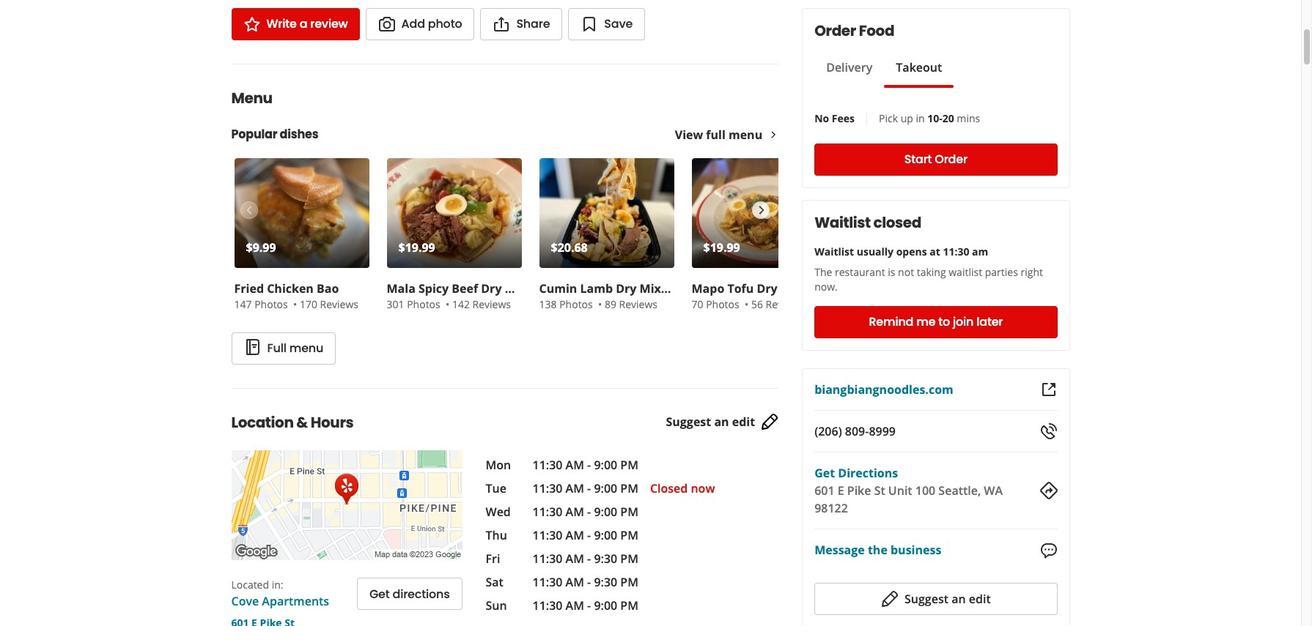 Task type: vqa. For each thing, say whether or not it's contained in the screenshot.
tart
no



Task type: locate. For each thing, give the bounding box(es) containing it.
1 horizontal spatial suggest
[[905, 591, 949, 608]]

mix for cumin lamb dry mix noodles
[[640, 281, 661, 297]]

mix up 142 reviews
[[505, 281, 526, 297]]

11:30 am - 9:30 pm
[[533, 551, 639, 568], [533, 575, 639, 591]]

order
[[815, 21, 856, 41], [935, 151, 968, 168]]

9:30
[[594, 551, 618, 568], [594, 575, 618, 591]]

11:30 am - 9:00 pm for tue
[[533, 481, 639, 497]]

7 pm from the top
[[621, 598, 639, 614]]

2 11:30 am - 9:00 pm from the top
[[533, 481, 639, 497]]

1 $19.99 from the left
[[399, 240, 435, 256]]

photos
[[255, 298, 288, 312], [407, 298, 440, 312], [560, 298, 593, 312], [706, 298, 740, 312]]

noodles up 70 at the right
[[664, 281, 712, 297]]

3 11:30 am - 9:00 pm from the top
[[533, 504, 639, 521]]

takeout
[[896, 59, 942, 76]]

0 vertical spatial get
[[815, 466, 835, 482]]

1 waitlist from the top
[[815, 213, 871, 233]]

1 - from the top
[[587, 458, 591, 474]]

a
[[300, 15, 307, 32]]

2 noodles from the left
[[664, 281, 712, 297]]

1 vertical spatial waitlist
[[815, 245, 854, 259]]

3 9:00 from the top
[[594, 504, 618, 521]]

order up "delivery"
[[815, 21, 856, 41]]

no
[[815, 111, 829, 125]]

- for mon
[[587, 458, 591, 474]]

0 vertical spatial suggest
[[666, 414, 711, 431]]

3 dry from the left
[[757, 281, 778, 297]]

reviews
[[320, 298, 359, 312], [473, 298, 511, 312], [619, 298, 658, 312], [766, 298, 804, 312]]

170
[[300, 298, 317, 312]]

301
[[387, 298, 404, 312]]

reviews right 142
[[473, 298, 511, 312]]

noodles inside cumin lamb dry mix noodles 138 photos
[[664, 281, 712, 297]]

pick up in 10-20 mins
[[879, 111, 981, 125]]

located
[[231, 579, 269, 592]]

6 - from the top
[[587, 575, 591, 591]]

menu inside full menu link
[[289, 340, 324, 357]]

9:30 for fri
[[594, 551, 618, 568]]

0 horizontal spatial suggest
[[666, 414, 711, 431]]

full
[[267, 340, 287, 357]]

1 horizontal spatial $19.99
[[704, 240, 740, 256]]

dry up 56
[[757, 281, 778, 297]]

$19.99 up the mapo
[[704, 240, 740, 256]]

dry up 142 reviews
[[481, 281, 502, 297]]

to
[[939, 314, 950, 331]]

1 vertical spatial menu
[[289, 340, 324, 357]]

an left 24 pencil v2 image
[[714, 414, 729, 431]]

spicy
[[419, 281, 449, 297]]

fried chicken bao 147 photos
[[234, 281, 339, 312]]

photo
[[428, 15, 462, 32]]

1 vertical spatial edit
[[969, 591, 991, 608]]

- for wed
[[587, 504, 591, 521]]

6 am from the top
[[566, 575, 584, 591]]

dry up "89 reviews"
[[616, 281, 637, 297]]

5 am from the top
[[566, 551, 584, 568]]

11:30 right the fri on the left
[[533, 551, 563, 568]]

0 horizontal spatial mix
[[505, 281, 526, 297]]

dry inside mapo tofu dry mix noodles 70 photos
[[757, 281, 778, 297]]

full
[[706, 127, 726, 143]]

11:30 for fri
[[533, 551, 563, 568]]

2 - from the top
[[587, 481, 591, 497]]

remind me to join later button
[[815, 306, 1058, 339]]

0 vertical spatial 11:30 am - 9:30 pm
[[533, 551, 639, 568]]

1 vertical spatial suggest an edit
[[905, 591, 991, 608]]

review
[[310, 15, 348, 32]]

3 noodles from the left
[[805, 281, 853, 297]]

9:00
[[594, 458, 618, 474], [594, 481, 618, 497], [594, 504, 618, 521], [594, 528, 618, 544], [594, 598, 618, 614]]

0 vertical spatial an
[[714, 414, 729, 431]]

1 horizontal spatial edit
[[969, 591, 991, 608]]

0 horizontal spatial noodles
[[529, 281, 577, 297]]

dry for mapo
[[757, 281, 778, 297]]

suggest inside location & hours element
[[666, 414, 711, 431]]

2 11:30 am - 9:30 pm from the top
[[533, 575, 639, 591]]

1 vertical spatial suggest
[[905, 591, 949, 608]]

6 pm from the top
[[621, 575, 639, 591]]

$19.99 up mala
[[399, 240, 435, 256]]

11:30 right the wed
[[533, 504, 563, 521]]

add photo link
[[366, 8, 475, 40]]

4 9:00 from the top
[[594, 528, 618, 544]]

share
[[516, 15, 550, 32]]

cumin
[[539, 281, 577, 297]]

1 am from the top
[[566, 458, 584, 474]]

11:30 right thu
[[533, 528, 563, 544]]

0 horizontal spatial get
[[370, 586, 390, 603]]

menu left 14 chevron right outline icon
[[729, 127, 763, 143]]

9:00 for sun
[[594, 598, 618, 614]]

edit
[[732, 414, 755, 431], [969, 591, 991, 608]]

noodles up 138
[[529, 281, 577, 297]]

pm for mon
[[621, 458, 639, 474]]

24 message v2 image
[[1040, 542, 1058, 560]]

3 reviews from the left
[[619, 298, 658, 312]]

dry inside mala spicy beef dry mix noodles 301 photos
[[481, 281, 502, 297]]

9:00 for tue
[[594, 481, 618, 497]]

am for tue
[[566, 481, 584, 497]]

suggest
[[666, 414, 711, 431], [905, 591, 949, 608]]

save
[[604, 15, 633, 32]]

1 vertical spatial an
[[952, 591, 966, 608]]

1 horizontal spatial noodles
[[664, 281, 712, 297]]

0 vertical spatial 9:30
[[594, 551, 618, 568]]

reviews right "89"
[[619, 298, 658, 312]]

am for thu
[[566, 528, 584, 544]]

pm
[[621, 458, 639, 474], [621, 481, 639, 497], [621, 504, 639, 521], [621, 528, 639, 544], [621, 551, 639, 568], [621, 575, 639, 591], [621, 598, 639, 614]]

11:30 right mon
[[533, 458, 563, 474]]

$19.99 for mala
[[399, 240, 435, 256]]

save button
[[568, 8, 645, 40]]

suggest an edit right 24 pencil v2 icon
[[905, 591, 991, 608]]

the
[[815, 265, 833, 279]]

takeout tab panel
[[815, 88, 954, 94]]

0 vertical spatial menu
[[729, 127, 763, 143]]

waitlist up "usually"
[[815, 213, 871, 233]]

2 photos from the left
[[407, 298, 440, 312]]

24 camera v2 image
[[378, 15, 396, 33]]

mix inside mapo tofu dry mix noodles 70 photos
[[781, 281, 802, 297]]

1 pm from the top
[[621, 458, 639, 474]]

1 horizontal spatial dry
[[616, 281, 637, 297]]

3 am from the top
[[566, 504, 584, 521]]

0 horizontal spatial dry
[[481, 281, 502, 297]]

56
[[751, 298, 763, 312]]

waitlist up the
[[815, 245, 854, 259]]

photos inside "fried chicken bao 147 photos"
[[255, 298, 288, 312]]

reviews right 56
[[766, 298, 804, 312]]

mala
[[387, 281, 416, 297]]

join
[[953, 314, 974, 331]]

2 waitlist from the top
[[815, 245, 854, 259]]

up
[[901, 111, 914, 125]]

waitlist usually opens at 11:30 am the restaurant is not taking waitlist parties right now.
[[815, 245, 1043, 294]]

reviews down bao
[[320, 298, 359, 312]]

noodles inside mapo tofu dry mix noodles 70 photos
[[805, 281, 853, 297]]

pm for tue
[[621, 481, 639, 497]]

popular
[[231, 126, 277, 143]]

2 $19.99 from the left
[[704, 240, 740, 256]]

mix up 56 reviews
[[781, 281, 802, 297]]

get inside location & hours element
[[370, 586, 390, 603]]

11:30 am - 9:30 pm for fri
[[533, 551, 639, 568]]

147
[[234, 298, 252, 312]]

3 - from the top
[[587, 504, 591, 521]]

1 horizontal spatial get
[[815, 466, 835, 482]]

1 11:30 am - 9:00 pm from the top
[[533, 458, 639, 474]]

1 mix from the left
[[505, 281, 526, 297]]

2 horizontal spatial dry
[[757, 281, 778, 297]]

tab list
[[815, 59, 954, 88]]

11:30 right sun
[[533, 598, 563, 614]]

1 horizontal spatial suggest an edit
[[905, 591, 991, 608]]

24 pencil v2 image
[[881, 591, 899, 608]]

1 horizontal spatial an
[[952, 591, 966, 608]]

4 11:30 am - 9:00 pm from the top
[[533, 528, 639, 544]]

1 photos from the left
[[255, 298, 288, 312]]

waitlist inside the waitlist usually opens at 11:30 am the restaurant is not taking waitlist parties right now.
[[815, 245, 854, 259]]

reviews for tofu
[[766, 298, 804, 312]]

1 reviews from the left
[[320, 298, 359, 312]]

an right 24 pencil v2 icon
[[952, 591, 966, 608]]

mapo
[[692, 281, 725, 297]]

11:30 right tue
[[533, 481, 563, 497]]

24 directions v2 image
[[1040, 482, 1058, 500]]

biangbiangnoodles.com
[[815, 382, 954, 398]]

next image
[[753, 202, 769, 219]]

order right start
[[935, 151, 968, 168]]

share button
[[481, 8, 563, 40]]

170 reviews
[[300, 298, 359, 312]]

suggest an edit left 24 pencil v2 image
[[666, 414, 755, 431]]

1 horizontal spatial order
[[935, 151, 968, 168]]

order inside button
[[935, 151, 968, 168]]

142
[[452, 298, 470, 312]]

fried
[[234, 281, 264, 297]]

get
[[815, 466, 835, 482], [370, 586, 390, 603]]

mins
[[957, 111, 981, 125]]

previous image
[[240, 202, 257, 219]]

business
[[891, 543, 942, 559]]

get up 601
[[815, 466, 835, 482]]

4 pm from the top
[[621, 528, 639, 544]]

$9.99
[[246, 240, 276, 256]]

14 chevron right outline image
[[769, 130, 779, 140]]

11:30 am - 9:00 pm for thu
[[533, 528, 639, 544]]

wed
[[486, 504, 511, 521]]

0 horizontal spatial edit
[[732, 414, 755, 431]]

mala spicy beef dry mix noodles image
[[387, 158, 522, 268]]

5 11:30 am - 9:00 pm from the top
[[533, 598, 639, 614]]

3 pm from the top
[[621, 504, 639, 521]]

601
[[815, 483, 835, 499]]

1 horizontal spatial menu
[[729, 127, 763, 143]]

4 am from the top
[[566, 528, 584, 544]]

1 horizontal spatial mix
[[640, 281, 661, 297]]

remind
[[869, 314, 914, 331]]

view full menu
[[675, 127, 763, 143]]

4 - from the top
[[587, 528, 591, 544]]

menu right full
[[289, 340, 324, 357]]

5 pm from the top
[[621, 551, 639, 568]]

20
[[943, 111, 954, 125]]

3 mix from the left
[[781, 281, 802, 297]]

2 horizontal spatial noodles
[[805, 281, 853, 297]]

3 photos from the left
[[560, 298, 593, 312]]

delivery
[[826, 59, 873, 76]]

0 horizontal spatial an
[[714, 414, 729, 431]]

1 9:00 from the top
[[594, 458, 618, 474]]

1 vertical spatial order
[[935, 151, 968, 168]]

138
[[539, 298, 557, 312]]

0 horizontal spatial $19.99
[[399, 240, 435, 256]]

mala spicy beef dry mix noodles 301 photos
[[387, 281, 577, 312]]

1 vertical spatial get
[[370, 586, 390, 603]]

1 noodles from the left
[[529, 281, 577, 297]]

menu
[[729, 127, 763, 143], [289, 340, 324, 357]]

reviews for lamb
[[619, 298, 658, 312]]

suggest an edit inside button
[[905, 591, 991, 608]]

mix up "89 reviews"
[[640, 281, 661, 297]]

photos down cumin
[[560, 298, 593, 312]]

suggest inside button
[[905, 591, 949, 608]]

11:30
[[943, 245, 970, 259], [533, 458, 563, 474], [533, 481, 563, 497], [533, 504, 563, 521], [533, 528, 563, 544], [533, 551, 563, 568], [533, 575, 563, 591], [533, 598, 563, 614]]

2 9:00 from the top
[[594, 481, 618, 497]]

9:00 for thu
[[594, 528, 618, 544]]

4 reviews from the left
[[766, 298, 804, 312]]

mapo tofu dry mix noodles image
[[692, 158, 827, 268]]

4 photos from the left
[[706, 298, 740, 312]]

remind me to join later
[[869, 314, 1003, 331]]

waitlist for waitlist closed
[[815, 213, 871, 233]]

mix inside cumin lamb dry mix noodles 138 photos
[[640, 281, 661, 297]]

get inside get directions 601 e pike st unit 100 seattle, wa 98122
[[815, 466, 835, 482]]

(206)
[[815, 424, 842, 440]]

0 horizontal spatial suggest an edit
[[666, 414, 755, 431]]

2 am from the top
[[566, 481, 584, 497]]

photos down spicy
[[407, 298, 440, 312]]

waitlist
[[815, 213, 871, 233], [815, 245, 854, 259]]

1 9:30 from the top
[[594, 551, 618, 568]]

view full menu link
[[675, 127, 779, 143]]

24 external link v2 image
[[1040, 381, 1058, 399]]

1 vertical spatial 11:30 am - 9:30 pm
[[533, 575, 639, 591]]

closed
[[650, 481, 688, 497]]

&
[[296, 413, 308, 433]]

2 mix from the left
[[640, 281, 661, 297]]

st
[[874, 483, 886, 499]]

pike
[[847, 483, 871, 499]]

1 11:30 am - 9:30 pm from the top
[[533, 551, 639, 568]]

menu
[[231, 88, 272, 109]]

suggest an edit button
[[815, 583, 1058, 616]]

mix
[[505, 281, 526, 297], [640, 281, 661, 297], [781, 281, 802, 297]]

am
[[972, 245, 989, 259]]

5 9:00 from the top
[[594, 598, 618, 614]]

2 9:30 from the top
[[594, 575, 618, 591]]

0 horizontal spatial menu
[[289, 340, 324, 357]]

message the business
[[815, 543, 942, 559]]

100
[[916, 483, 936, 499]]

usually
[[857, 245, 894, 259]]

cove apartments link
[[231, 594, 329, 610]]

get for get directions
[[370, 586, 390, 603]]

photos down the mapo
[[706, 298, 740, 312]]

2 horizontal spatial mix
[[781, 281, 802, 297]]

taking
[[917, 265, 946, 279]]

2 dry from the left
[[616, 281, 637, 297]]

7 - from the top
[[587, 598, 591, 614]]

2 reviews from the left
[[473, 298, 511, 312]]

0 vertical spatial order
[[815, 21, 856, 41]]

suggest up closed now
[[666, 414, 711, 431]]

suggest an edit inside location & hours element
[[666, 414, 755, 431]]

edit inside suggest an edit link
[[732, 414, 755, 431]]

1 dry from the left
[[481, 281, 502, 297]]

chicken
[[267, 281, 314, 297]]

9:00 for mon
[[594, 458, 618, 474]]

5 - from the top
[[587, 551, 591, 568]]

7 am from the top
[[566, 598, 584, 614]]

24 phone v2 image
[[1040, 423, 1058, 441]]

24 star v2 image
[[243, 15, 261, 33]]

11:30 right 'at' on the right top of the page
[[943, 245, 970, 259]]

0 vertical spatial waitlist
[[815, 213, 871, 233]]

24 pencil v2 image
[[761, 414, 779, 431]]

2 pm from the top
[[621, 481, 639, 497]]

photos down chicken
[[255, 298, 288, 312]]

0 vertical spatial suggest an edit
[[666, 414, 755, 431]]

pm for fri
[[621, 551, 639, 568]]

reviews for chicken
[[320, 298, 359, 312]]

get left directions
[[370, 586, 390, 603]]

noodles inside mala spicy beef dry mix noodles 301 photos
[[529, 281, 577, 297]]

0 vertical spatial edit
[[732, 414, 755, 431]]

suggest right 24 pencil v2 icon
[[905, 591, 949, 608]]

1 vertical spatial 9:30
[[594, 575, 618, 591]]

noodles down the
[[805, 281, 853, 297]]

dry inside cumin lamb dry mix noodles 138 photos
[[616, 281, 637, 297]]

at
[[930, 245, 941, 259]]

11:30 right sat
[[533, 575, 563, 591]]

photos inside mala spicy beef dry mix noodles 301 photos
[[407, 298, 440, 312]]

write
[[267, 15, 297, 32]]

11:30 for sun
[[533, 598, 563, 614]]



Task type: describe. For each thing, give the bounding box(es) containing it.
an inside button
[[952, 591, 966, 608]]

get directions link
[[357, 579, 462, 611]]

apartments
[[262, 594, 329, 610]]

pm for sat
[[621, 575, 639, 591]]

start
[[905, 151, 932, 168]]

an inside location & hours element
[[714, 414, 729, 431]]

is
[[888, 265, 896, 279]]

8999
[[869, 424, 896, 440]]

tue
[[486, 481, 507, 497]]

noodles for mapo tofu dry mix noodles
[[805, 281, 853, 297]]

fri
[[486, 551, 500, 568]]

- for tue
[[587, 481, 591, 497]]

now.
[[815, 280, 838, 294]]

11:30 am - 9:30 pm for sat
[[533, 575, 639, 591]]

biangbiangnoodles.com link
[[815, 382, 954, 398]]

11:30 am - 9:00 pm for mon
[[533, 458, 639, 474]]

seattle,
[[939, 483, 981, 499]]

start order
[[905, 151, 968, 168]]

cumin lamb dry mix noodles image
[[539, 158, 674, 268]]

hours
[[311, 413, 354, 433]]

photos inside cumin lamb dry mix noodles 138 photos
[[560, 298, 593, 312]]

bao
[[317, 281, 339, 297]]

mapo tofu dry mix noodles 70 photos
[[692, 281, 853, 312]]

$19.99 for mapo
[[704, 240, 740, 256]]

am for sun
[[566, 598, 584, 614]]

me
[[917, 314, 936, 331]]

am for sat
[[566, 575, 584, 591]]

location & hours element
[[208, 389, 802, 627]]

pm for thu
[[621, 528, 639, 544]]

- for fri
[[587, 551, 591, 568]]

0 horizontal spatial order
[[815, 21, 856, 41]]

tofu
[[728, 281, 754, 297]]

dry for cumin
[[616, 281, 637, 297]]

the
[[868, 543, 888, 559]]

directions
[[838, 466, 898, 482]]

popular dishes
[[231, 126, 319, 143]]

11:30 am - 9:00 pm for wed
[[533, 504, 639, 521]]

message
[[815, 543, 865, 559]]

lamb
[[580, 281, 613, 297]]

not
[[898, 265, 914, 279]]

e
[[838, 483, 844, 499]]

24 menu v2 image
[[244, 339, 261, 357]]

add photo
[[402, 15, 462, 32]]

get directions link
[[815, 466, 898, 482]]

98122
[[815, 501, 848, 517]]

write a review
[[267, 15, 348, 32]]

tab list containing delivery
[[815, 59, 954, 88]]

am for mon
[[566, 458, 584, 474]]

waitlist
[[949, 265, 983, 279]]

9:30 for sat
[[594, 575, 618, 591]]

11:30 inside the waitlist usually opens at 11:30 am the restaurant is not taking waitlist parties right now.
[[943, 245, 970, 259]]

mon
[[486, 458, 511, 474]]

89
[[605, 298, 617, 312]]

9:00 for wed
[[594, 504, 618, 521]]

fees
[[832, 111, 855, 125]]

10-
[[928, 111, 943, 125]]

start order button
[[815, 144, 1058, 176]]

pick
[[879, 111, 898, 125]]

unit
[[889, 483, 913, 499]]

noodles for cumin lamb dry mix noodles
[[664, 281, 712, 297]]

wa
[[984, 483, 1003, 499]]

pm for wed
[[621, 504, 639, 521]]

pm for sun
[[621, 598, 639, 614]]

thu
[[486, 528, 507, 544]]

in
[[916, 111, 925, 125]]

location
[[231, 413, 294, 433]]

no fees
[[815, 111, 855, 125]]

- for sat
[[587, 575, 591, 591]]

11:30 for thu
[[533, 528, 563, 544]]

11:30 for mon
[[533, 458, 563, 474]]

suggest an edit link
[[666, 414, 779, 431]]

waitlist for waitlist usually opens at 11:30 am the restaurant is not taking waitlist parties right now.
[[815, 245, 854, 259]]

11:30 am - 9:00 pm for sun
[[533, 598, 639, 614]]

edit inside suggest an edit button
[[969, 591, 991, 608]]

later
[[977, 314, 1003, 331]]

opens
[[897, 245, 927, 259]]

location & hours
[[231, 413, 354, 433]]

in:
[[272, 579, 283, 592]]

sun
[[486, 598, 507, 614]]

mix inside mala spicy beef dry mix noodles 301 photos
[[505, 281, 526, 297]]

map image
[[231, 451, 462, 561]]

mix for mapo tofu dry mix noodles
[[781, 281, 802, 297]]

get for get directions 601 e pike st unit 100 seattle, wa 98122
[[815, 466, 835, 482]]

11:30 for tue
[[533, 481, 563, 497]]

am for wed
[[566, 504, 584, 521]]

reviews for spicy
[[473, 298, 511, 312]]

cumin lamb dry mix noodles 138 photos
[[539, 281, 712, 312]]

11:30 for wed
[[533, 504, 563, 521]]

menu element
[[208, 64, 853, 365]]

food
[[859, 21, 895, 41]]

(206) 809-8999
[[815, 424, 896, 440]]

message the business button
[[815, 542, 942, 560]]

24 save outline v2 image
[[581, 15, 599, 33]]

directions
[[393, 586, 450, 603]]

full menu
[[267, 340, 324, 357]]

- for sun
[[587, 598, 591, 614]]

get directions
[[370, 586, 450, 603]]

parties
[[985, 265, 1018, 279]]

142 reviews
[[452, 298, 511, 312]]

restaurant
[[835, 265, 885, 279]]

sat
[[486, 575, 504, 591]]

get directions 601 e pike st unit 100 seattle, wa 98122
[[815, 466, 1003, 517]]

11:30 for sat
[[533, 575, 563, 591]]

fried chicken bao image
[[234, 158, 369, 268]]

now
[[691, 481, 715, 497]]

24 share v2 image
[[493, 15, 511, 33]]

am for fri
[[566, 551, 584, 568]]

closed
[[874, 213, 922, 233]]

write a review link
[[231, 8, 360, 40]]

- for thu
[[587, 528, 591, 544]]

closed now
[[650, 481, 715, 497]]

photos inside mapo tofu dry mix noodles 70 photos
[[706, 298, 740, 312]]

cove
[[231, 594, 259, 610]]



